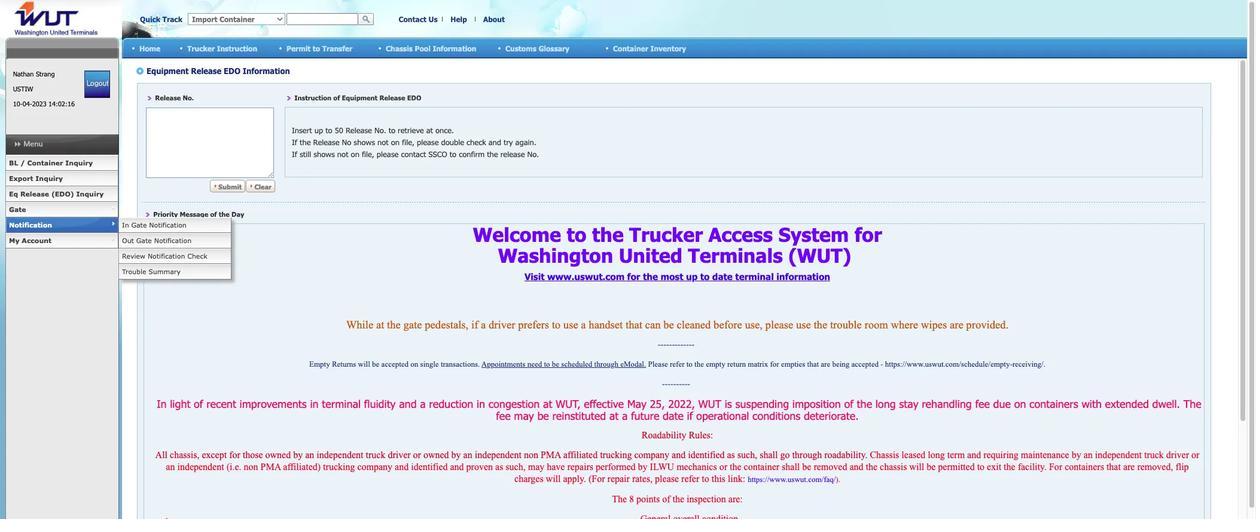 Task type: vqa. For each thing, say whether or not it's contained in the screenshot.
the bottommost Inquiry
yes



Task type: describe. For each thing, give the bounding box(es) containing it.
eq release (edo) inquiry
[[9, 190, 104, 198]]

trouble summary
[[122, 268, 181, 276]]

information
[[433, 44, 476, 52]]

my account
[[9, 237, 52, 245]]

help link
[[451, 15, 467, 23]]

04-
[[23, 100, 32, 108]]

quick track
[[140, 15, 182, 23]]

container inventory
[[613, 44, 686, 52]]

0 vertical spatial container
[[613, 44, 649, 52]]

10-04-2023 14:02:16
[[13, 100, 75, 108]]

14:02:16
[[49, 100, 75, 108]]

gate for in
[[131, 221, 147, 229]]

pool
[[415, 44, 431, 52]]

export inquiry
[[9, 175, 63, 182]]

notification up out gate notification link at the top
[[149, 221, 187, 229]]

glossary
[[539, 44, 570, 52]]

nathan strang
[[13, 70, 55, 78]]

1 vertical spatial inquiry
[[36, 175, 63, 182]]

notification inside 'link'
[[148, 252, 185, 260]]

contact us
[[399, 15, 438, 23]]

2023
[[32, 100, 46, 108]]

quick
[[140, 15, 160, 23]]

chassis pool information
[[386, 44, 476, 52]]

to
[[313, 44, 320, 52]]

export inquiry link
[[5, 171, 118, 187]]

review
[[122, 252, 145, 260]]

strang
[[36, 70, 55, 78]]

help
[[451, 15, 467, 23]]

bl
[[9, 159, 18, 167]]

about link
[[483, 15, 505, 23]]

notification up my account
[[9, 221, 52, 229]]

summary
[[149, 268, 181, 276]]

eq
[[9, 190, 18, 198]]

trucker instruction
[[187, 44, 257, 52]]

chassis
[[386, 44, 413, 52]]

0 vertical spatial gate
[[9, 206, 26, 214]]

/
[[20, 159, 25, 167]]

contact
[[399, 15, 427, 23]]

in gate notification link
[[118, 218, 232, 233]]

gate for out
[[136, 237, 152, 245]]

instruction
[[217, 44, 257, 52]]

my
[[9, 237, 20, 245]]

track
[[163, 15, 182, 23]]

ustiw
[[13, 85, 33, 93]]

permit
[[287, 44, 311, 52]]

home
[[139, 44, 160, 52]]

nathan
[[13, 70, 34, 78]]



Task type: locate. For each thing, give the bounding box(es) containing it.
0 vertical spatial inquiry
[[65, 159, 93, 167]]

inquiry right (edo)
[[76, 190, 104, 198]]

(edo)
[[51, 190, 74, 198]]

notification down "in gate notification" link
[[154, 237, 192, 245]]

1 vertical spatial container
[[27, 159, 63, 167]]

1 vertical spatial gate
[[131, 221, 147, 229]]

release
[[20, 190, 49, 198]]

inquiry down bl / container inquiry
[[36, 175, 63, 182]]

2 vertical spatial inquiry
[[76, 190, 104, 198]]

None text field
[[287, 13, 358, 25]]

2 vertical spatial gate
[[136, 237, 152, 245]]

gate link
[[5, 202, 118, 218]]

in
[[122, 221, 129, 229]]

about
[[483, 15, 505, 23]]

eq release (edo) inquiry link
[[5, 187, 118, 202]]

transfer
[[322, 44, 353, 52]]

contact us link
[[399, 15, 438, 23]]

container
[[613, 44, 649, 52], [27, 159, 63, 167]]

out gate notification link
[[118, 233, 232, 249]]

gate down eq
[[9, 206, 26, 214]]

0 horizontal spatial container
[[27, 159, 63, 167]]

trucker
[[187, 44, 215, 52]]

gate right in
[[131, 221, 147, 229]]

gate
[[9, 206, 26, 214], [131, 221, 147, 229], [136, 237, 152, 245]]

notification up the summary
[[148, 252, 185, 260]]

review notification check
[[122, 252, 207, 260]]

in gate notification
[[122, 221, 187, 229]]

notification
[[9, 221, 52, 229], [149, 221, 187, 229], [154, 237, 192, 245], [148, 252, 185, 260]]

trouble summary link
[[118, 264, 232, 280]]

out gate notification
[[122, 237, 192, 245]]

1 horizontal spatial container
[[613, 44, 649, 52]]

account
[[22, 237, 52, 245]]

container up the export inquiry
[[27, 159, 63, 167]]

inquiry for (edo)
[[76, 190, 104, 198]]

inquiry
[[65, 159, 93, 167], [36, 175, 63, 182], [76, 190, 104, 198]]

notification link
[[5, 218, 118, 233]]

trouble
[[122, 268, 146, 276]]

inventory
[[651, 44, 686, 52]]

out
[[122, 237, 134, 245]]

review notification check link
[[118, 249, 232, 264]]

inquiry up export inquiry link
[[65, 159, 93, 167]]

permit to transfer
[[287, 44, 353, 52]]

login image
[[84, 71, 110, 98]]

export
[[9, 175, 33, 182]]

my account link
[[5, 233, 118, 249]]

10-
[[13, 100, 23, 108]]

inquiry for container
[[65, 159, 93, 167]]

us
[[429, 15, 438, 23]]

customs
[[506, 44, 537, 52]]

customs glossary
[[506, 44, 570, 52]]

container left inventory in the right of the page
[[613, 44, 649, 52]]

bl / container inquiry
[[9, 159, 93, 167]]

bl / container inquiry link
[[5, 156, 118, 171]]

check
[[187, 252, 207, 260]]

gate right out
[[136, 237, 152, 245]]



